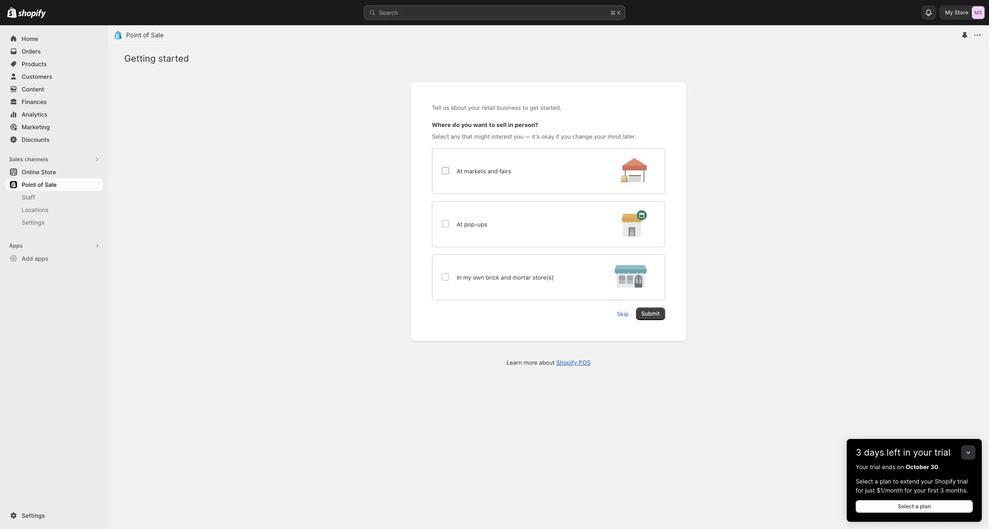 Task type: locate. For each thing, give the bounding box(es) containing it.
a down select a plan to extend your shopify trial for just $1/month for your first 3 months.
[[915, 503, 918, 510]]

select
[[856, 478, 873, 485], [898, 503, 914, 510]]

apps
[[35, 255, 48, 262]]

my
[[945, 9, 953, 16]]

select a plan to extend your shopify trial for just $1/month for your first 3 months.
[[856, 478, 968, 494]]

0 horizontal spatial of
[[37, 181, 43, 188]]

1 horizontal spatial point of sale link
[[126, 31, 164, 39]]

select up just
[[856, 478, 873, 485]]

sale
[[151, 31, 164, 39], [45, 181, 57, 188]]

1 horizontal spatial plan
[[920, 503, 931, 510]]

0 vertical spatial 3
[[856, 447, 861, 458]]

3
[[856, 447, 861, 458], [940, 487, 944, 494]]

1 vertical spatial store
[[41, 168, 56, 176]]

1 horizontal spatial sale
[[151, 31, 164, 39]]

1 vertical spatial plan
[[920, 503, 931, 510]]

trial up .
[[934, 447, 950, 458]]

point
[[126, 31, 141, 39], [22, 181, 36, 188]]

select a plan link
[[856, 500, 973, 513]]

1 horizontal spatial for
[[905, 487, 912, 494]]

settings link
[[5, 216, 103, 229], [5, 509, 103, 522]]

0 horizontal spatial point
[[22, 181, 36, 188]]

your
[[913, 447, 932, 458], [921, 478, 933, 485], [914, 487, 926, 494]]

2 for from the left
[[905, 487, 912, 494]]

0 vertical spatial point of sale
[[126, 31, 164, 39]]

1 vertical spatial select
[[898, 503, 914, 510]]

0 vertical spatial settings
[[22, 219, 44, 226]]

of up getting
[[143, 31, 149, 39]]

trial inside dropdown button
[[934, 447, 950, 458]]

channels
[[25, 156, 48, 163]]

0 horizontal spatial point of sale
[[22, 181, 57, 188]]

1 horizontal spatial a
[[915, 503, 918, 510]]

1 vertical spatial your
[[921, 478, 933, 485]]

my store
[[945, 9, 968, 16]]

your up first
[[921, 478, 933, 485]]

3 days left in your trial element
[[847, 463, 982, 522]]

0 horizontal spatial for
[[856, 487, 863, 494]]

products link
[[5, 58, 103, 70]]

products
[[22, 60, 47, 68]]

1 horizontal spatial 3
[[940, 487, 944, 494]]

select inside select a plan to extend your shopify trial for just $1/month for your first 3 months.
[[856, 478, 873, 485]]

your left first
[[914, 487, 926, 494]]

point of sale link down "online store"
[[5, 178, 103, 191]]

home
[[22, 35, 38, 42]]

0 horizontal spatial plan
[[880, 478, 891, 485]]

2 vertical spatial trial
[[957, 478, 968, 485]]

30
[[931, 463, 938, 471]]

select for select a plan to extend your shopify trial for just $1/month for your first 3 months.
[[856, 478, 873, 485]]

a for select a plan to extend your shopify trial for just $1/month for your first 3 months.
[[875, 478, 878, 485]]

0 vertical spatial point
[[126, 31, 141, 39]]

plan up '$1/month'
[[880, 478, 891, 485]]

3 days left in your trial button
[[847, 439, 982, 458]]

analytics
[[22, 111, 47, 118]]

a inside select a plan to extend your shopify trial for just $1/month for your first 3 months.
[[875, 478, 878, 485]]

add apps button
[[5, 252, 103, 265]]

1 vertical spatial settings
[[22, 512, 45, 519]]

plan down first
[[920, 503, 931, 510]]

sales channels
[[9, 156, 48, 163]]

0 horizontal spatial store
[[41, 168, 56, 176]]

3 days left in your trial
[[856, 447, 950, 458]]

1 vertical spatial point of sale link
[[5, 178, 103, 191]]

apps
[[9, 242, 23, 249]]

sale down online store link
[[45, 181, 57, 188]]

0 horizontal spatial a
[[875, 478, 878, 485]]

store right "my"
[[954, 9, 968, 16]]

0 vertical spatial select
[[856, 478, 873, 485]]

1 vertical spatial sale
[[45, 181, 57, 188]]

3 up your
[[856, 447, 861, 458]]

3 inside dropdown button
[[856, 447, 861, 458]]

select down select a plan to extend your shopify trial for just $1/month for your first 3 months.
[[898, 503, 914, 510]]

1 for from the left
[[856, 487, 863, 494]]

online store
[[22, 168, 56, 176]]

point of sale up getting
[[126, 31, 164, 39]]

discounts link
[[5, 133, 103, 146]]

staff
[[22, 194, 35, 201]]

of
[[143, 31, 149, 39], [37, 181, 43, 188]]

for left just
[[856, 487, 863, 494]]

1 horizontal spatial point of sale
[[126, 31, 164, 39]]

point of sale link
[[126, 31, 164, 39], [5, 178, 103, 191]]

point of sale down "online store"
[[22, 181, 57, 188]]

0 vertical spatial your
[[913, 447, 932, 458]]

select for select a plan
[[898, 503, 914, 510]]

home link
[[5, 32, 103, 45]]

ends
[[882, 463, 895, 471]]

1 vertical spatial trial
[[870, 463, 880, 471]]

icon for point of sale image
[[113, 31, 123, 40]]

finances link
[[5, 95, 103, 108]]

a up just
[[875, 478, 878, 485]]

settings
[[22, 219, 44, 226], [22, 512, 45, 519]]

store down sales channels button
[[41, 168, 56, 176]]

for down "extend"
[[905, 487, 912, 494]]

your
[[856, 463, 868, 471]]

1 vertical spatial 3
[[940, 487, 944, 494]]

point right icon for point of sale
[[126, 31, 141, 39]]

add apps
[[22, 255, 48, 262]]

point of sale link up getting
[[126, 31, 164, 39]]

trial inside select a plan to extend your shopify trial for just $1/month for your first 3 months.
[[957, 478, 968, 485]]

1 horizontal spatial trial
[[934, 447, 950, 458]]

0 horizontal spatial 3
[[856, 447, 861, 458]]

1 vertical spatial settings link
[[5, 509, 103, 522]]

sale up getting started
[[151, 31, 164, 39]]

0 vertical spatial trial
[[934, 447, 950, 458]]

plan
[[880, 478, 891, 485], [920, 503, 931, 510]]

3 right first
[[940, 487, 944, 494]]

2 horizontal spatial trial
[[957, 478, 968, 485]]

1 vertical spatial a
[[915, 503, 918, 510]]

sales
[[9, 156, 23, 163]]

orders link
[[5, 45, 103, 58]]

1 horizontal spatial select
[[898, 503, 914, 510]]

a for select a plan
[[915, 503, 918, 510]]

started
[[158, 53, 189, 64]]

1 settings from the top
[[22, 219, 44, 226]]

0 vertical spatial settings link
[[5, 216, 103, 229]]

1 horizontal spatial of
[[143, 31, 149, 39]]

finances
[[22, 98, 47, 105]]

content
[[22, 86, 44, 93]]

days
[[864, 447, 884, 458]]

0 horizontal spatial select
[[856, 478, 873, 485]]

1 vertical spatial point
[[22, 181, 36, 188]]

0 vertical spatial store
[[954, 9, 968, 16]]

on
[[897, 463, 904, 471]]

store
[[954, 9, 968, 16], [41, 168, 56, 176]]

0 horizontal spatial trial
[[870, 463, 880, 471]]

plan inside select a plan to extend your shopify trial for just $1/month for your first 3 months.
[[880, 478, 891, 485]]

your up october
[[913, 447, 932, 458]]

trial right your
[[870, 463, 880, 471]]

of down "online store"
[[37, 181, 43, 188]]

trial
[[934, 447, 950, 458], [870, 463, 880, 471], [957, 478, 968, 485]]

plan for select a plan
[[920, 503, 931, 510]]

a
[[875, 478, 878, 485], [915, 503, 918, 510]]

0 vertical spatial of
[[143, 31, 149, 39]]

point of sale
[[126, 31, 164, 39], [22, 181, 57, 188]]

point up staff
[[22, 181, 36, 188]]

for
[[856, 487, 863, 494], [905, 487, 912, 494]]

locations
[[22, 206, 48, 213]]

store inside button
[[41, 168, 56, 176]]

1 horizontal spatial store
[[954, 9, 968, 16]]

trial up the months.
[[957, 478, 968, 485]]

0 vertical spatial plan
[[880, 478, 891, 485]]

0 vertical spatial a
[[875, 478, 878, 485]]



Task type: vqa. For each thing, say whether or not it's contained in the screenshot.
Manage
no



Task type: describe. For each thing, give the bounding box(es) containing it.
online
[[22, 168, 39, 176]]

content link
[[5, 83, 103, 95]]

store for online store
[[41, 168, 56, 176]]

0 vertical spatial point of sale link
[[126, 31, 164, 39]]

shopify image
[[7, 7, 17, 18]]

select a plan
[[898, 503, 931, 510]]

just
[[865, 487, 875, 494]]

search
[[379, 9, 398, 16]]

sales channels button
[[5, 153, 103, 166]]

in
[[903, 447, 911, 458]]

online store link
[[5, 166, 103, 178]]

.
[[938, 463, 940, 471]]

online store button
[[0, 166, 108, 178]]

orders
[[22, 48, 41, 55]]

2 settings from the top
[[22, 512, 45, 519]]

shopify
[[935, 478, 956, 485]]

getting
[[124, 53, 156, 64]]

shopify image
[[18, 9, 46, 18]]

marketing link
[[5, 121, 103, 133]]

plan for select a plan to extend your shopify trial for just $1/month for your first 3 months.
[[880, 478, 891, 485]]

discounts
[[22, 136, 50, 143]]

left
[[887, 447, 901, 458]]

extend
[[900, 478, 919, 485]]

getting started
[[124, 53, 189, 64]]

add
[[22, 255, 33, 262]]

locations link
[[5, 204, 103, 216]]

0 horizontal spatial point of sale link
[[5, 178, 103, 191]]

customers
[[22, 73, 52, 80]]

⌘
[[610, 9, 616, 16]]

your trial ends on october 30 .
[[856, 463, 940, 471]]

1 vertical spatial of
[[37, 181, 43, 188]]

⌘ k
[[610, 9, 621, 16]]

analytics link
[[5, 108, 103, 121]]

2 vertical spatial your
[[914, 487, 926, 494]]

k
[[617, 9, 621, 16]]

customers link
[[5, 70, 103, 83]]

apps button
[[5, 240, 103, 252]]

0 vertical spatial sale
[[151, 31, 164, 39]]

3 inside select a plan to extend your shopify trial for just $1/month for your first 3 months.
[[940, 487, 944, 494]]

months.
[[946, 487, 968, 494]]

october
[[906, 463, 929, 471]]

2 settings link from the top
[[5, 509, 103, 522]]

1 settings link from the top
[[5, 216, 103, 229]]

store for my store
[[954, 9, 968, 16]]

to
[[893, 478, 899, 485]]

marketing
[[22, 123, 50, 131]]

your inside dropdown button
[[913, 447, 932, 458]]

first
[[928, 487, 939, 494]]

0 horizontal spatial sale
[[45, 181, 57, 188]]

1 horizontal spatial point
[[126, 31, 141, 39]]

$1/month
[[877, 487, 903, 494]]

my store image
[[972, 6, 985, 19]]

staff link
[[5, 191, 103, 204]]

1 vertical spatial point of sale
[[22, 181, 57, 188]]



